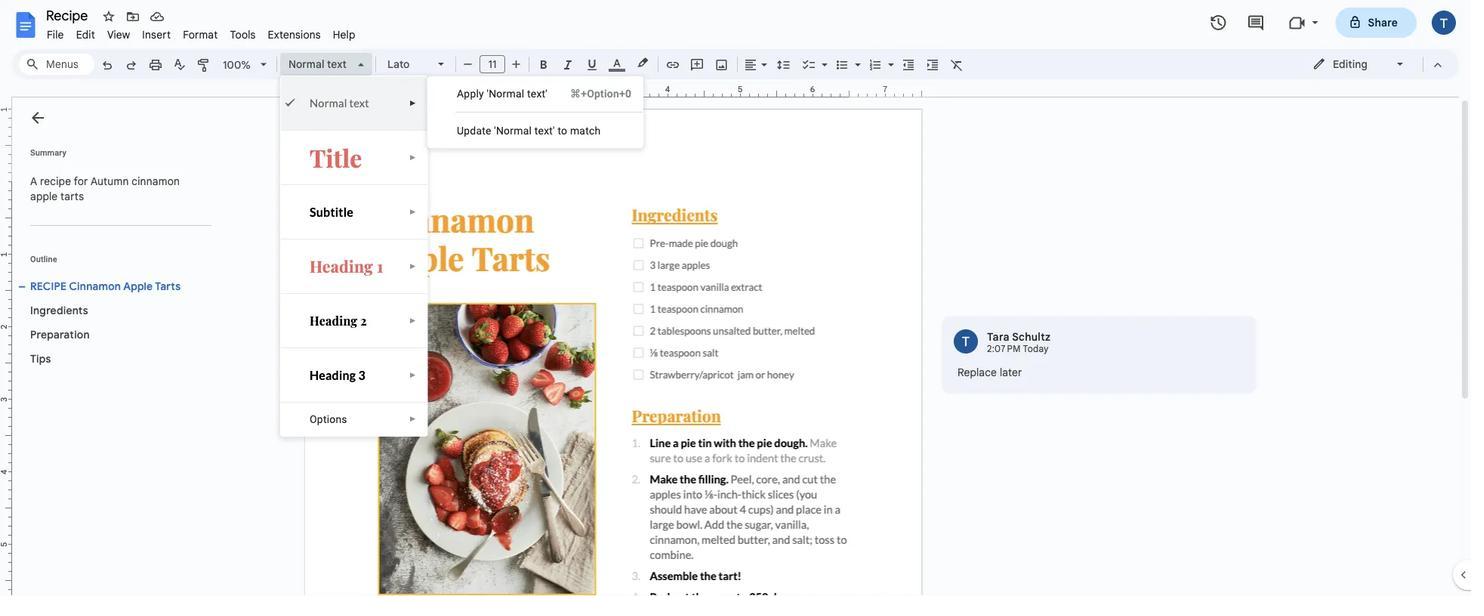 Task type: vqa. For each thing, say whether or not it's contained in the screenshot.
text field
no



Task type: describe. For each thing, give the bounding box(es) containing it.
heading for heading 3
[[310, 368, 356, 382]]

text color image
[[609, 54, 626, 72]]

highlight color image
[[635, 54, 651, 72]]

⌘+option+0
[[570, 87, 632, 100]]

recipe
[[40, 175, 71, 188]]

edit
[[76, 28, 95, 41]]

apply 'normal text' a element
[[457, 87, 552, 100]]

tarts
[[155, 280, 181, 293]]

outline
[[30, 254, 57, 264]]

ingredients
[[30, 304, 88, 317]]

summary
[[30, 148, 66, 157]]

u pdate 'normal text' to match
[[457, 124, 601, 137]]

heading 2
[[310, 312, 367, 329]]

text' for u pdate 'normal text' to match
[[535, 124, 555, 137]]

text' for a pply 'normal text'
[[527, 87, 548, 100]]

title application
[[0, 0, 1472, 596]]

list inside title application
[[942, 316, 1257, 394]]

line & paragraph spacing image
[[776, 54, 793, 75]]

Star checkbox
[[98, 6, 119, 27]]

schultz
[[1013, 330, 1051, 343]]

► for title
[[409, 153, 417, 162]]

a for a recipe for autumn cinnamon apple tarts
[[30, 175, 37, 188]]

o
[[310, 413, 317, 425]]

u
[[457, 124, 464, 137]]

replace
[[958, 366, 997, 379]]

2
[[361, 312, 367, 329]]

Rename text field
[[41, 6, 97, 24]]

heading for heading 2
[[310, 312, 358, 329]]

heading for heading 1
[[310, 255, 373, 277]]

format menu item
[[177, 26, 224, 43]]

extensions menu item
[[262, 26, 327, 43]]

7 ► from the top
[[409, 415, 417, 424]]

a pply 'normal text'
[[457, 87, 548, 100]]

title
[[310, 141, 362, 173]]

right margin image
[[846, 85, 922, 97]]

preparation
[[30, 328, 90, 341]]

tips
[[30, 352, 51, 365]]

pdate
[[464, 124, 492, 137]]

Font size field
[[480, 55, 512, 74]]

tara schultz 2:07 pm today
[[988, 330, 1051, 355]]

format
[[183, 28, 218, 41]]

Menus field
[[19, 54, 94, 75]]

summary element
[[23, 166, 212, 212]]

insert
[[142, 28, 171, 41]]

document outline element
[[12, 97, 218, 596]]

ptions
[[317, 413, 347, 425]]

⌘+option+0 element
[[552, 86, 632, 101]]

to
[[558, 124, 568, 137]]

insert image image
[[714, 54, 731, 75]]

heading 1
[[310, 255, 384, 277]]

cinnamon
[[69, 280, 121, 293]]

mode and view toolbar
[[1302, 49, 1451, 79]]

'normal for pdate
[[494, 124, 532, 137]]

view
[[107, 28, 130, 41]]



Task type: locate. For each thing, give the bounding box(es) containing it.
heading left 1
[[310, 255, 373, 277]]

4 ► from the top
[[409, 262, 417, 271]]

2 vertical spatial heading
[[310, 368, 356, 382]]

text inside styles list. normal text selected. option
[[327, 57, 347, 71]]

1 vertical spatial 'normal
[[494, 124, 532, 137]]

0 horizontal spatial a
[[30, 175, 37, 188]]

apple
[[30, 190, 58, 203]]

a for a pply 'normal text'
[[457, 87, 464, 100]]

text up "left margin" image in the left of the page
[[327, 57, 347, 71]]

heading
[[310, 255, 373, 277], [310, 312, 358, 329], [310, 368, 356, 382]]

0 vertical spatial text
[[327, 57, 347, 71]]

heading left 2
[[310, 312, 358, 329]]

text inside title list box
[[350, 96, 369, 110]]

styles list. normal text selected. option
[[289, 54, 349, 75]]

normal down the extensions menu item
[[289, 57, 325, 71]]

a
[[457, 87, 464, 100], [30, 175, 37, 188]]

top margin image
[[0, 110, 11, 186]]

normal text down the extensions menu item
[[289, 57, 347, 71]]

autumn
[[91, 175, 129, 188]]

editing
[[1334, 57, 1368, 71]]

view menu item
[[101, 26, 136, 43]]

normal
[[289, 57, 325, 71], [310, 96, 347, 110]]

1 vertical spatial heading
[[310, 312, 358, 329]]

0 vertical spatial a
[[457, 87, 464, 100]]

normal text down styles list. normal text selected. option
[[310, 96, 369, 110]]

1 vertical spatial text
[[350, 96, 369, 110]]

normal text
[[289, 57, 347, 71], [310, 96, 369, 110]]

list
[[942, 316, 1257, 394]]

recipe
[[30, 280, 67, 293]]

3 ► from the top
[[409, 207, 417, 216]]

3
[[359, 368, 366, 382]]

0 horizontal spatial text
[[327, 57, 347, 71]]

0 vertical spatial normal text
[[289, 57, 347, 71]]

edit menu item
[[70, 26, 101, 43]]

title list box
[[280, 76, 428, 437]]

menu bar containing file
[[41, 20, 362, 45]]

insert menu item
[[136, 26, 177, 43]]

outline heading
[[12, 253, 218, 274]]

Font size text field
[[481, 55, 505, 73]]

► for subtitle
[[409, 207, 417, 216]]

►
[[409, 99, 417, 107], [409, 153, 417, 162], [409, 207, 417, 216], [409, 262, 417, 271], [409, 316, 417, 325], [409, 371, 417, 379], [409, 415, 417, 424]]

replace later
[[958, 366, 1023, 379]]

help menu item
[[327, 26, 362, 43]]

1 vertical spatial normal text
[[310, 96, 369, 110]]

heading left 3
[[310, 368, 356, 382]]

a up apple
[[30, 175, 37, 188]]

normal inside title list box
[[310, 96, 347, 110]]

1 horizontal spatial text
[[350, 96, 369, 110]]

apple
[[123, 280, 153, 293]]

menu bar
[[41, 20, 362, 45]]

Zoom text field
[[219, 54, 255, 76]]

2:07 pm
[[988, 343, 1021, 355]]

1 heading from the top
[[310, 255, 373, 277]]

subtitle
[[310, 204, 354, 219]]

lato
[[388, 57, 410, 71]]

text up title
[[350, 96, 369, 110]]

o ptions
[[310, 413, 347, 425]]

extensions
[[268, 28, 321, 41]]

6 ► from the top
[[409, 371, 417, 379]]

main toolbar
[[94, 0, 969, 586]]

menu containing a
[[428, 76, 644, 148]]

cinnamon
[[132, 175, 180, 188]]

tara schultz image
[[954, 329, 979, 354]]

normal text inside title list box
[[310, 96, 369, 110]]

normal down styles list. normal text selected. option
[[310, 96, 347, 110]]

0 vertical spatial text'
[[527, 87, 548, 100]]

match
[[570, 124, 601, 137]]

share
[[1369, 16, 1399, 29]]

a recipe for autumn cinnamon apple tarts
[[30, 175, 183, 203]]

'normal for pply
[[487, 87, 525, 100]]

► for heading 2
[[409, 316, 417, 325]]

left margin image
[[306, 85, 382, 97]]

2 heading from the top
[[310, 312, 358, 329]]

text' up update 'normal text' to match u element
[[527, 87, 548, 100]]

later
[[1000, 366, 1023, 379]]

tarts
[[61, 190, 84, 203]]

file
[[47, 28, 64, 41]]

heading 3
[[310, 368, 366, 382]]

file menu item
[[41, 26, 70, 43]]

normal inside option
[[289, 57, 325, 71]]

options o element
[[310, 413, 352, 425]]

0 vertical spatial normal
[[289, 57, 325, 71]]

update 'normal text' to match u element
[[457, 124, 606, 137]]

pply
[[464, 87, 484, 100]]

'normal down font size field
[[487, 87, 525, 100]]

menu bar banner
[[0, 0, 1472, 596]]

summary heading
[[30, 147, 66, 159]]

tara
[[988, 330, 1010, 343]]

0 vertical spatial 'normal
[[487, 87, 525, 100]]

menu bar inside menu bar banner
[[41, 20, 362, 45]]

normal text inside styles list. normal text selected. option
[[289, 57, 347, 71]]

text'
[[527, 87, 548, 100], [535, 124, 555, 137]]

2 ► from the top
[[409, 153, 417, 162]]

font list. lato selected. option
[[388, 54, 429, 75]]

a inside a recipe for autumn cinnamon apple tarts
[[30, 175, 37, 188]]

text
[[327, 57, 347, 71], [350, 96, 369, 110]]

a up "u"
[[457, 87, 464, 100]]

1 vertical spatial text'
[[535, 124, 555, 137]]

help
[[333, 28, 356, 41]]

menu
[[428, 76, 644, 148]]

5 ► from the top
[[409, 316, 417, 325]]

'normal right pdate
[[494, 124, 532, 137]]

tools menu item
[[224, 26, 262, 43]]

Zoom field
[[217, 54, 274, 77]]

0 vertical spatial heading
[[310, 255, 373, 277]]

tools
[[230, 28, 256, 41]]

► for heading 1
[[409, 262, 417, 271]]

1 vertical spatial normal
[[310, 96, 347, 110]]

today
[[1023, 343, 1049, 355]]

1
[[377, 255, 384, 277]]

1 ► from the top
[[409, 99, 417, 107]]

share button
[[1336, 8, 1418, 38]]

editing button
[[1303, 53, 1417, 76]]

menu inside title application
[[428, 76, 644, 148]]

recipe cinnamon apple tarts
[[30, 280, 181, 293]]

for
[[74, 175, 88, 188]]

► for heading 3
[[409, 371, 417, 379]]

list containing tara schultz
[[942, 316, 1257, 394]]

3 heading from the top
[[310, 368, 356, 382]]

1 vertical spatial a
[[30, 175, 37, 188]]

'normal
[[487, 87, 525, 100], [494, 124, 532, 137]]

text' left to
[[535, 124, 555, 137]]

1 horizontal spatial a
[[457, 87, 464, 100]]



